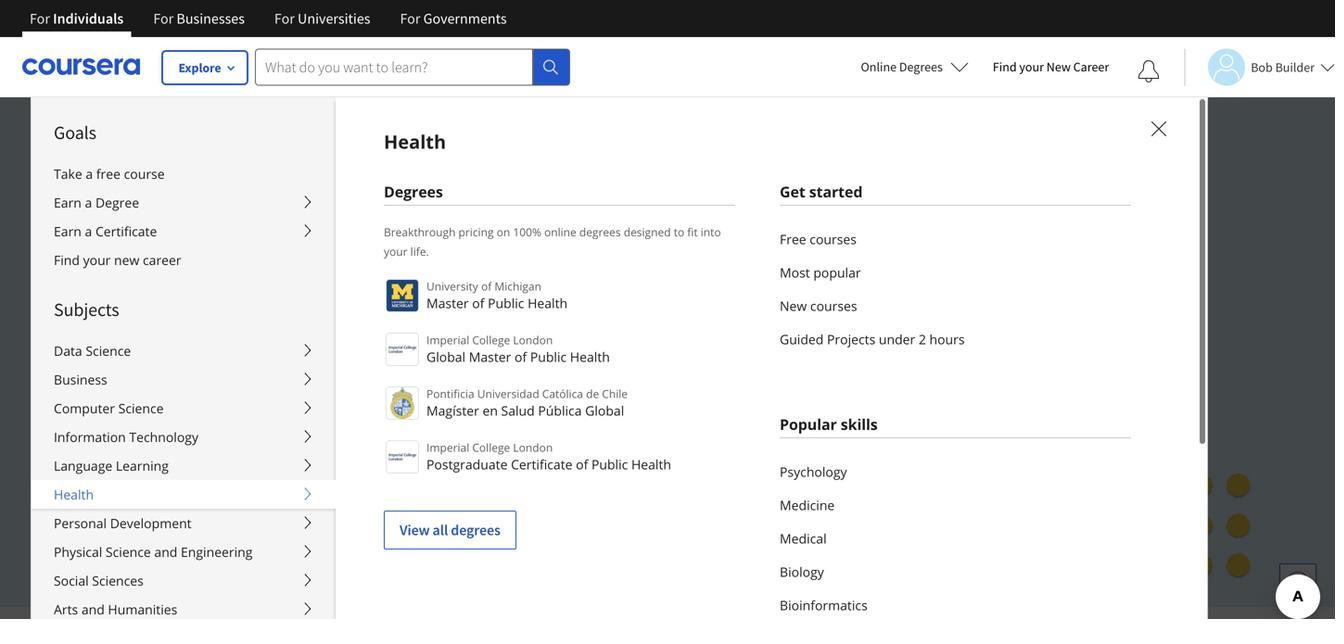 Task type: vqa. For each thing, say whether or not it's contained in the screenshot.
degrees
yes



Task type: describe. For each thing, give the bounding box(es) containing it.
university of michigan logo image
[[386, 279, 419, 313]]

of left michigan
[[481, 279, 492, 294]]

find your new career
[[993, 58, 1110, 75]]

view
[[400, 521, 430, 540]]

for businesses
[[153, 9, 245, 28]]

into
[[701, 224, 721, 240]]

degrees inside dropdown button
[[900, 58, 943, 75]]

physical
[[54, 544, 102, 561]]

free inside list
[[780, 230, 807, 248]]

a for certificate
[[85, 223, 92, 240]]

language
[[54, 457, 112, 475]]

your inside the breakthrough pricing on 100% online degrees designed to fit into your life.
[[384, 244, 408, 259]]

hours
[[930, 331, 965, 348]]

for for universities
[[274, 9, 295, 28]]

public inside university of michigan master of public health
[[488, 295, 524, 312]]

coursera plus image
[[130, 174, 412, 202]]

subscription
[[179, 326, 296, 353]]

most
[[780, 264, 810, 282]]

all
[[433, 521, 448, 540]]

bob builder button
[[1185, 49, 1336, 86]]

pricing
[[459, 224, 494, 240]]

postgraduate
[[427, 456, 508, 474]]

new courses
[[780, 297, 858, 315]]

earn a certificate
[[54, 223, 157, 240]]

builder
[[1276, 59, 1315, 76]]

pontificia
[[427, 386, 475, 402]]

start 7-day free trial button
[[130, 445, 324, 490]]

hands-
[[585, 260, 650, 288]]

language learning button
[[32, 452, 336, 480]]

earn a degree
[[54, 194, 139, 211]]

find your new career link
[[32, 246, 336, 275]]

guarantee
[[376, 502, 443, 520]]

start
[[160, 458, 192, 477]]

for for individuals
[[30, 9, 50, 28]]

most popular
[[780, 264, 861, 282]]

earn a certificate button
[[32, 217, 336, 246]]

What do you want to learn? text field
[[255, 49, 533, 86]]

technology
[[129, 429, 199, 446]]

free inside button
[[234, 458, 262, 477]]

guided projects under 2 hours
[[780, 331, 965, 348]]

take a free course
[[54, 165, 165, 183]]

money-
[[293, 502, 341, 520]]

for for businesses
[[153, 9, 174, 28]]

engineering
[[181, 544, 253, 561]]

a for free
[[86, 165, 93, 183]]

degrees inside health menu item
[[384, 182, 443, 202]]

development
[[110, 515, 192, 532]]

to inside unlimited access to 7,000+ world-class courses, hands-on projects, and job-ready certificate programs—all included in your subscription
[[295, 260, 315, 288]]

start 7-day free trial
[[160, 458, 294, 477]]

class
[[449, 260, 495, 288]]

health inside the imperial college london global master of public health
[[570, 348, 610, 366]]

bioinformatics link
[[780, 589, 1132, 620]]

your inside unlimited access to 7,000+ world-class courses, hands-on projects, and job-ready certificate programs—all included in your subscription
[[130, 326, 173, 353]]

banner navigation
[[15, 0, 522, 37]]

for governments
[[400, 9, 507, 28]]

arts
[[54, 601, 78, 619]]

of inside imperial college london postgraduate certificate of public health
[[576, 456, 588, 474]]

science for computer
[[118, 400, 164, 417]]

world-
[[389, 260, 449, 288]]

data science button
[[32, 337, 336, 365]]

pontificia universidad católica de chile logo image
[[386, 387, 419, 420]]

imperial for global
[[427, 333, 470, 348]]

explore
[[179, 59, 221, 76]]

degrees inside list
[[451, 521, 501, 540]]

medicine
[[780, 497, 835, 514]]

online degrees button
[[846, 46, 984, 87]]

free courses link
[[780, 223, 1132, 256]]

unlimited access to 7,000+ world-class courses, hands-on projects, and job-ready certificate programs—all included in your subscription
[[130, 260, 698, 353]]

health menu item
[[335, 96, 1336, 620]]

anytime
[[253, 416, 307, 433]]

$59 /month, cancel anytime
[[130, 416, 307, 433]]

with
[[214, 502, 244, 520]]

physical science and engineering button
[[32, 538, 336, 567]]

a for degree
[[85, 194, 92, 211]]

en
[[483, 402, 498, 420]]

computer science button
[[32, 394, 336, 423]]

view all degrees link
[[384, 511, 516, 550]]

imperial college london logo image for postgraduate certificate of public health
[[386, 441, 419, 474]]

take a free course link
[[32, 160, 336, 188]]

breakthrough pricing on 100% online degrees designed to fit into your life.
[[384, 224, 721, 259]]

imperial college london logo image for global master of public health
[[386, 333, 419, 366]]

computer science
[[54, 400, 164, 417]]

arts and humanities button
[[32, 595, 336, 620]]

online
[[544, 224, 577, 240]]

public for master
[[530, 348, 567, 366]]

job-
[[258, 293, 295, 321]]

certificate inside dropdown button
[[95, 223, 157, 240]]

most popular link
[[780, 256, 1132, 289]]

$399
[[147, 502, 177, 520]]

100%
[[513, 224, 542, 240]]

fit
[[688, 224, 698, 240]]

earn for earn a certificate
[[54, 223, 82, 240]]

skills
[[841, 415, 878, 435]]

information technology
[[54, 429, 199, 446]]

university
[[427, 279, 478, 294]]

governments
[[424, 9, 507, 28]]

degrees inside the breakthrough pricing on 100% online degrees designed to fit into your life.
[[580, 224, 621, 240]]

master inside university of michigan master of public health
[[427, 295, 469, 312]]

medicine link
[[780, 489, 1132, 522]]

projects,
[[130, 293, 211, 321]]

health group
[[31, 96, 1336, 620]]

pública
[[538, 402, 582, 420]]

included
[[593, 293, 675, 321]]

data science
[[54, 342, 131, 360]]

public for certificate
[[592, 456, 628, 474]]

online degrees
[[861, 58, 943, 75]]

ready
[[295, 293, 349, 321]]

and inside unlimited access to 7,000+ world-class courses, hands-on projects, and job-ready certificate programs—all included in your subscription
[[217, 293, 253, 321]]

free courses
[[780, 230, 857, 248]]

courses for free courses
[[810, 230, 857, 248]]

global inside pontificia universidad católica de chile magíster en salud pública global
[[585, 402, 624, 420]]

day inside button
[[207, 458, 231, 477]]

information
[[54, 429, 126, 446]]

find your new career
[[54, 251, 181, 269]]

find your new career link
[[984, 56, 1119, 79]]



Task type: locate. For each thing, give the bounding box(es) containing it.
1 horizontal spatial certificate
[[511, 456, 573, 474]]

popular
[[814, 264, 861, 282]]

earn for earn a degree
[[54, 194, 82, 211]]

2 list from the top
[[780, 455, 1132, 620]]

of down class
[[472, 295, 485, 312]]

find for find your new career
[[993, 58, 1017, 75]]

earn inside dropdown button
[[54, 223, 82, 240]]

1 vertical spatial on
[[650, 260, 675, 288]]

public down michigan
[[488, 295, 524, 312]]

help center image
[[1287, 571, 1310, 594]]

college for certificate
[[472, 440, 510, 455]]

1 vertical spatial list
[[780, 455, 1132, 620]]

imperial for postgraduate
[[427, 440, 470, 455]]

2 vertical spatial a
[[85, 223, 92, 240]]

health inside popup button
[[54, 486, 94, 504]]

0 vertical spatial london
[[513, 333, 553, 348]]

certificate
[[354, 293, 448, 321]]

earn a degree button
[[32, 188, 336, 217]]

new
[[114, 251, 139, 269]]

certificate up new
[[95, 223, 157, 240]]

0 vertical spatial free
[[780, 230, 807, 248]]

on inside unlimited access to 7,000+ world-class courses, hands-on projects, and job-ready certificate programs—all included in your subscription
[[650, 260, 675, 288]]

for left universities
[[274, 9, 295, 28]]

science up business
[[86, 342, 131, 360]]

1 horizontal spatial degrees
[[580, 224, 621, 240]]

and inside 'dropdown button'
[[81, 601, 105, 619]]

1 vertical spatial courses
[[811, 297, 858, 315]]

business
[[54, 371, 107, 389]]

and inside dropdown button
[[154, 544, 178, 561]]

individuals
[[53, 9, 124, 28]]

0 horizontal spatial new
[[780, 297, 807, 315]]

1 vertical spatial certificate
[[511, 456, 573, 474]]

london for certificate
[[513, 440, 553, 455]]

list for popular skills
[[780, 455, 1132, 620]]

science down personal development
[[106, 544, 151, 561]]

1 vertical spatial science
[[118, 400, 164, 417]]

london for master
[[513, 333, 553, 348]]

popular skills
[[780, 415, 878, 435]]

católica
[[542, 386, 583, 402]]

for left businesses
[[153, 9, 174, 28]]

1 college from the top
[[472, 333, 510, 348]]

michigan
[[495, 279, 542, 294]]

for universities
[[274, 9, 371, 28]]

back
[[341, 502, 372, 520]]

access
[[228, 260, 290, 288]]

humanities
[[108, 601, 177, 619]]

on up included
[[650, 260, 675, 288]]

online
[[861, 58, 897, 75]]

earn down earn a degree
[[54, 223, 82, 240]]

explore menu element
[[32, 97, 336, 620]]

2 for from the left
[[153, 9, 174, 28]]

earn down take
[[54, 194, 82, 211]]

imperial college london global master of public health
[[427, 333, 610, 366]]

health
[[384, 129, 446, 154], [528, 295, 568, 312], [570, 348, 610, 366], [632, 456, 672, 474], [54, 486, 94, 504]]

2 imperial from the top
[[427, 440, 470, 455]]

1 horizontal spatial on
[[650, 260, 675, 288]]

list containing psychology
[[780, 455, 1132, 620]]

your left new
[[83, 251, 111, 269]]

for individuals
[[30, 9, 124, 28]]

science for physical
[[106, 544, 151, 561]]

close image
[[1146, 116, 1171, 140], [1146, 116, 1171, 140], [1146, 116, 1171, 140], [1146, 116, 1171, 140], [1147, 117, 1172, 141]]

0 horizontal spatial on
[[497, 224, 510, 240]]

psychology
[[780, 463, 847, 481]]

personal development
[[54, 515, 192, 532]]

1 vertical spatial degrees
[[384, 182, 443, 202]]

1 vertical spatial degrees
[[451, 521, 501, 540]]

a inside popup button
[[85, 194, 92, 211]]

imperial inside the imperial college london global master of public health
[[427, 333, 470, 348]]

0 vertical spatial public
[[488, 295, 524, 312]]

and up subscription
[[217, 293, 253, 321]]

your
[[1020, 58, 1044, 75], [384, 244, 408, 259], [83, 251, 111, 269], [130, 326, 173, 353]]

new courses link
[[780, 289, 1132, 323]]

1 horizontal spatial global
[[585, 402, 624, 420]]

or
[[130, 502, 144, 520]]

0 vertical spatial and
[[217, 293, 253, 321]]

0 horizontal spatial day
[[207, 458, 231, 477]]

2 college from the top
[[472, 440, 510, 455]]

science up information technology
[[118, 400, 164, 417]]

find inside the explore menu element
[[54, 251, 80, 269]]

1 earn from the top
[[54, 194, 82, 211]]

1 horizontal spatial find
[[993, 58, 1017, 75]]

college inside imperial college london postgraduate certificate of public health
[[472, 440, 510, 455]]

of down pública
[[576, 456, 588, 474]]

university of michigan master of public health
[[427, 279, 568, 312]]

biology
[[780, 563, 824, 581]]

1 horizontal spatial degrees
[[900, 58, 943, 75]]

courses down popular
[[811, 297, 858, 315]]

earn inside popup button
[[54, 194, 82, 211]]

pontificia universidad católica de chile magíster en salud pública global
[[427, 386, 628, 420]]

1 for from the left
[[30, 9, 50, 28]]

london down salud on the left
[[513, 440, 553, 455]]

0 vertical spatial college
[[472, 333, 510, 348]]

college up postgraduate
[[472, 440, 510, 455]]

science inside dropdown button
[[106, 544, 151, 561]]

your down projects,
[[130, 326, 173, 353]]

1 horizontal spatial free
[[780, 230, 807, 248]]

0 horizontal spatial to
[[295, 260, 315, 288]]

to left fit
[[674, 224, 685, 240]]

for for governments
[[400, 9, 421, 28]]

public up católica
[[530, 348, 567, 366]]

1 vertical spatial public
[[530, 348, 567, 366]]

on left 100% in the left top of the page
[[497, 224, 510, 240]]

1 imperial college london logo image from the top
[[386, 333, 419, 366]]

sciences
[[92, 572, 144, 590]]

1 vertical spatial imperial college london logo image
[[386, 441, 419, 474]]

earn
[[54, 194, 82, 211], [54, 223, 82, 240]]

0 vertical spatial imperial
[[427, 333, 470, 348]]

1 vertical spatial find
[[54, 251, 80, 269]]

magíster
[[427, 402, 479, 420]]

0 vertical spatial list
[[780, 223, 1132, 356]]

1 vertical spatial imperial
[[427, 440, 470, 455]]

to up 'ready'
[[295, 260, 315, 288]]

0 horizontal spatial find
[[54, 251, 80, 269]]

college
[[472, 333, 510, 348], [472, 440, 510, 455]]

london inside imperial college london postgraduate certificate of public health
[[513, 440, 553, 455]]

courses for new courses
[[811, 297, 858, 315]]

view all degrees
[[400, 521, 501, 540]]

public down the chile
[[592, 456, 628, 474]]

global
[[427, 348, 466, 366], [585, 402, 624, 420]]

imperial college london logo image down the pontificia universidad católica de chile logo at left
[[386, 441, 419, 474]]

career
[[143, 251, 181, 269]]

2 london from the top
[[513, 440, 553, 455]]

for up what do you want to learn? text field
[[400, 9, 421, 28]]

global inside the imperial college london global master of public health
[[427, 348, 466, 366]]

free left trial
[[234, 458, 262, 477]]

master inside the imperial college london global master of public health
[[469, 348, 511, 366]]

free up "most"
[[780, 230, 807, 248]]

find left career
[[993, 58, 1017, 75]]

0 vertical spatial certificate
[[95, 223, 157, 240]]

2 horizontal spatial public
[[592, 456, 628, 474]]

degrees right online
[[580, 224, 621, 240]]

0 horizontal spatial degrees
[[384, 182, 443, 202]]

public
[[488, 295, 524, 312], [530, 348, 567, 366], [592, 456, 628, 474]]

1 vertical spatial global
[[585, 402, 624, 420]]

7-
[[195, 458, 207, 477]]

course
[[124, 165, 165, 183]]

science for data
[[86, 342, 131, 360]]

and down the development
[[154, 544, 178, 561]]

0 horizontal spatial certificate
[[95, 223, 157, 240]]

certificate
[[95, 223, 157, 240], [511, 456, 573, 474]]

list
[[780, 223, 1132, 356], [780, 455, 1132, 620]]

imperial college london postgraduate certificate of public health
[[427, 440, 672, 474]]

a left free
[[86, 165, 93, 183]]

of inside the imperial college london global master of public health
[[515, 348, 527, 366]]

courses up popular
[[810, 230, 857, 248]]

imperial up postgraduate
[[427, 440, 470, 455]]

data
[[54, 342, 82, 360]]

/year
[[177, 502, 211, 520]]

0 vertical spatial global
[[427, 348, 466, 366]]

social sciences
[[54, 572, 144, 590]]

salud
[[501, 402, 535, 420]]

1 vertical spatial a
[[85, 194, 92, 211]]

2 horizontal spatial and
[[217, 293, 253, 321]]

0 horizontal spatial free
[[234, 458, 262, 477]]

imperial up pontificia
[[427, 333, 470, 348]]

your left life.
[[384, 244, 408, 259]]

chile
[[602, 386, 628, 402]]

view all degrees list
[[384, 277, 736, 550]]

2 vertical spatial public
[[592, 456, 628, 474]]

life.
[[411, 244, 429, 259]]

global down the chile
[[585, 402, 624, 420]]

explore button
[[162, 51, 248, 84]]

and right arts
[[81, 601, 105, 619]]

started
[[810, 182, 863, 202]]

medical link
[[780, 522, 1132, 556]]

1 vertical spatial london
[[513, 440, 553, 455]]

degrees up breakthrough
[[384, 182, 443, 202]]

physical science and engineering
[[54, 544, 253, 561]]

for left the 'individuals'
[[30, 9, 50, 28]]

bob
[[1251, 59, 1273, 76]]

under
[[879, 331, 916, 348]]

a inside dropdown button
[[85, 223, 92, 240]]

master
[[427, 295, 469, 312], [469, 348, 511, 366]]

1 vertical spatial new
[[780, 297, 807, 315]]

2 imperial college london logo image from the top
[[386, 441, 419, 474]]

0 vertical spatial a
[[86, 165, 93, 183]]

0 vertical spatial degrees
[[580, 224, 621, 240]]

take
[[54, 165, 82, 183]]

1 horizontal spatial public
[[530, 348, 567, 366]]

master up universidad
[[469, 348, 511, 366]]

degrees right 'online'
[[900, 58, 943, 75]]

designed
[[624, 224, 671, 240]]

1 vertical spatial college
[[472, 440, 510, 455]]

your left career
[[1020, 58, 1044, 75]]

show notifications image
[[1138, 60, 1161, 83]]

london down the programs—all
[[513, 333, 553, 348]]

to inside the breakthrough pricing on 100% online degrees designed to fit into your life.
[[674, 224, 685, 240]]

3 for from the left
[[274, 9, 295, 28]]

learning
[[116, 457, 169, 475]]

social sciences button
[[32, 567, 336, 595]]

science
[[86, 342, 131, 360], [118, 400, 164, 417], [106, 544, 151, 561]]

new inside list
[[780, 297, 807, 315]]

a down earn a degree
[[85, 223, 92, 240]]

health button
[[32, 480, 336, 509]]

0 vertical spatial on
[[497, 224, 510, 240]]

day left 'money-'
[[266, 502, 289, 520]]

public inside imperial college london postgraduate certificate of public health
[[592, 456, 628, 474]]

1 horizontal spatial to
[[674, 224, 685, 240]]

coursera image
[[22, 52, 140, 82]]

imperial
[[427, 333, 470, 348], [427, 440, 470, 455]]

1 vertical spatial day
[[266, 502, 289, 520]]

in
[[680, 293, 698, 321]]

0 vertical spatial new
[[1047, 58, 1071, 75]]

free
[[96, 165, 121, 183]]

1 horizontal spatial new
[[1047, 58, 1071, 75]]

science inside popup button
[[86, 342, 131, 360]]

0 vertical spatial degrees
[[900, 58, 943, 75]]

0 horizontal spatial global
[[427, 348, 466, 366]]

london inside the imperial college london global master of public health
[[513, 333, 553, 348]]

2 courses from the top
[[811, 297, 858, 315]]

new down "most"
[[780, 297, 807, 315]]

imperial college london logo image down certificate
[[386, 333, 419, 366]]

1 horizontal spatial day
[[266, 502, 289, 520]]

0 vertical spatial earn
[[54, 194, 82, 211]]

imperial inside imperial college london postgraduate certificate of public health
[[427, 440, 470, 455]]

2 vertical spatial and
[[81, 601, 105, 619]]

list containing free courses
[[780, 223, 1132, 356]]

bob builder
[[1251, 59, 1315, 76]]

14-
[[247, 502, 266, 520]]

list for get started
[[780, 223, 1132, 356]]

biology link
[[780, 556, 1132, 589]]

science inside dropdown button
[[118, 400, 164, 417]]

1 horizontal spatial and
[[154, 544, 178, 561]]

1 vertical spatial free
[[234, 458, 262, 477]]

global up pontificia
[[427, 348, 466, 366]]

1 courses from the top
[[810, 230, 857, 248]]

None search field
[[255, 49, 570, 86]]

arts and humanities
[[54, 601, 177, 619]]

career
[[1074, 58, 1110, 75]]

college for master
[[472, 333, 510, 348]]

college down the programs—all
[[472, 333, 510, 348]]

0 vertical spatial to
[[674, 224, 685, 240]]

of up universidad
[[515, 348, 527, 366]]

4 for from the left
[[400, 9, 421, 28]]

goals
[[54, 121, 96, 144]]

2 vertical spatial science
[[106, 544, 151, 561]]

degrees right all
[[451, 521, 501, 540]]

psychology link
[[780, 455, 1132, 489]]

find down earn a certificate
[[54, 251, 80, 269]]

and
[[217, 293, 253, 321], [154, 544, 178, 561], [81, 601, 105, 619]]

a left degree
[[85, 194, 92, 211]]

day
[[207, 458, 231, 477], [266, 502, 289, 520]]

1 vertical spatial master
[[469, 348, 511, 366]]

2 earn from the top
[[54, 223, 82, 240]]

0 vertical spatial imperial college london logo image
[[386, 333, 419, 366]]

0 vertical spatial science
[[86, 342, 131, 360]]

1 vertical spatial and
[[154, 544, 178, 561]]

0 vertical spatial courses
[[810, 230, 857, 248]]

1 list from the top
[[780, 223, 1132, 356]]

0 horizontal spatial degrees
[[451, 521, 501, 540]]

1 imperial from the top
[[427, 333, 470, 348]]

2
[[919, 331, 927, 348]]

close image
[[1146, 116, 1171, 140], [1146, 116, 1171, 140], [1146, 116, 1171, 140]]

1 london from the top
[[513, 333, 553, 348]]

0 vertical spatial master
[[427, 295, 469, 312]]

new left career
[[1047, 58, 1071, 75]]

0 vertical spatial find
[[993, 58, 1017, 75]]

0 vertical spatial day
[[207, 458, 231, 477]]

certificate down pública
[[511, 456, 573, 474]]

imperial college london logo image
[[386, 333, 419, 366], [386, 441, 419, 474]]

master down the "university"
[[427, 295, 469, 312]]

degree
[[95, 194, 139, 211]]

projects
[[827, 331, 876, 348]]

subjects
[[54, 298, 119, 321]]

health inside imperial college london postgraduate certificate of public health
[[632, 456, 672, 474]]

health inside university of michigan master of public health
[[528, 295, 568, 312]]

on inside the breakthrough pricing on 100% online degrees designed to fit into your life.
[[497, 224, 510, 240]]

or $399 /year with 14-day money-back guarantee
[[130, 502, 443, 520]]

0 horizontal spatial and
[[81, 601, 105, 619]]

1 vertical spatial to
[[295, 260, 315, 288]]

1 vertical spatial earn
[[54, 223, 82, 240]]

day down $59 /month, cancel anytime
[[207, 458, 231, 477]]

businesses
[[177, 9, 245, 28]]

0 horizontal spatial public
[[488, 295, 524, 312]]

college inside the imperial college london global master of public health
[[472, 333, 510, 348]]

courses,
[[500, 260, 579, 288]]

certificate inside imperial college london postgraduate certificate of public health
[[511, 456, 573, 474]]

public inside the imperial college london global master of public health
[[530, 348, 567, 366]]

your inside the explore menu element
[[83, 251, 111, 269]]

find for find your new career
[[54, 251, 80, 269]]



